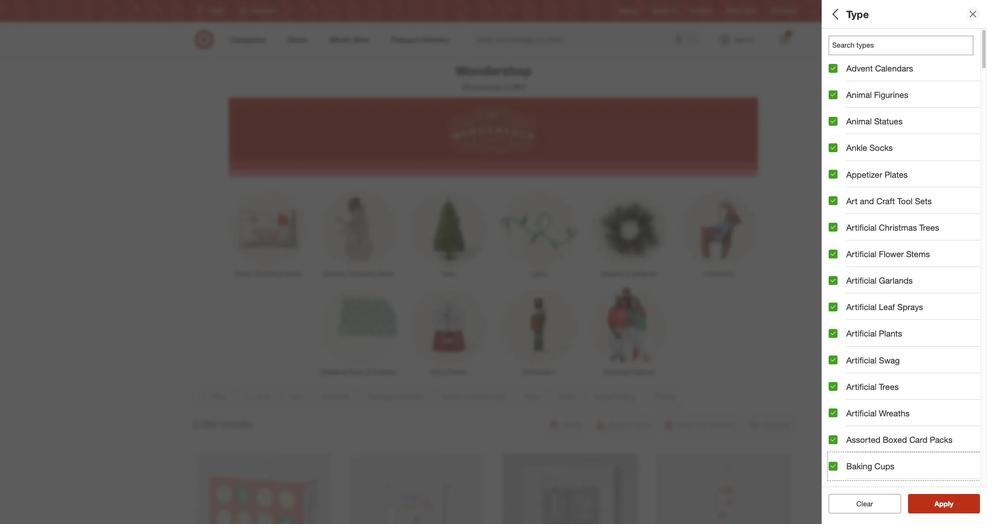 Task type: vqa. For each thing, say whether or not it's contained in the screenshot.
Green image
no



Task type: locate. For each thing, give the bounding box(es) containing it.
0 vertical spatial &
[[626, 270, 630, 278]]

Art and Craft Tool Sets checkbox
[[829, 196, 838, 205]]

artificial right artificial trees option at the bottom right
[[847, 382, 877, 392]]

art and craft tool sets
[[847, 196, 932, 206]]

artificial up assorted
[[847, 408, 877, 418]]

2 link
[[774, 30, 794, 49]]

1 horizontal spatial results
[[940, 500, 963, 508]]

0 horizontal spatial decor
[[285, 270, 301, 278]]

0 horizontal spatial christmas
[[255, 270, 283, 278]]

wreaths & garlands
[[602, 270, 657, 278]]

trees inside "link"
[[441, 270, 456, 278]]

art
[[847, 196, 858, 206]]

rating
[[855, 223, 881, 233]]

stores
[[782, 8, 797, 14]]

results inside see results button
[[940, 500, 963, 508]]

Assorted Boxed Card Packs checkbox
[[829, 435, 838, 444]]

wondershop wondershop (2,394)
[[456, 63, 532, 91]]

Animal Statues checkbox
[[829, 117, 838, 126]]

artificial for artificial garlands
[[847, 275, 877, 286]]

type inside 'dialog'
[[847, 8, 869, 20]]

Artificial Plants checkbox
[[829, 329, 838, 338]]

artificial
[[847, 222, 877, 232], [847, 249, 877, 259], [847, 275, 877, 286], [847, 302, 877, 312], [847, 329, 877, 339], [847, 355, 877, 365], [847, 382, 877, 392], [847, 408, 877, 418]]

ankl
[[976, 46, 988, 54]]

see
[[926, 500, 938, 508]]

0 horizontal spatial outdoor
[[323, 270, 346, 278]]

wondershop left (2,394)
[[462, 83, 502, 91]]

theme button
[[829, 245, 988, 276]]

1 decor from the left
[[285, 270, 301, 278]]

ad
[[671, 8, 677, 14]]

matching pajamas
[[604, 368, 655, 376]]

matching
[[604, 368, 629, 376]]

advent up 'advent calendars' 'option'
[[829, 46, 849, 54]]

stems
[[907, 249, 931, 259]]

wreaths inside type 'dialog'
[[879, 408, 910, 418]]

use
[[893, 130, 908, 141]]

all
[[871, 500, 878, 508]]

clear inside clear all button
[[852, 500, 869, 508]]

clear for clear all
[[852, 500, 869, 508]]

statues;
[[951, 46, 974, 54]]

0 vertical spatial wreaths
[[602, 270, 624, 278]]

artificial up fpo/apo
[[847, 302, 877, 312]]

results
[[220, 418, 253, 430], [940, 500, 963, 508]]

artificial wreaths
[[847, 408, 910, 418]]

2 vertical spatial trees
[[879, 382, 899, 392]]

4 artificial from the top
[[847, 302, 877, 312]]

price button
[[829, 152, 988, 183]]

find stores link
[[771, 7, 797, 15]]

2 horizontal spatial trees
[[920, 222, 940, 232]]

clear down baking
[[857, 500, 874, 508]]

artificial garlands
[[847, 275, 913, 286]]

1 artificial from the top
[[847, 222, 877, 232]]

2 horizontal spatial christmas
[[879, 222, 918, 232]]

3 artificial from the top
[[847, 275, 877, 286]]

calendars
[[876, 63, 914, 73]]

0 vertical spatial indoor
[[829, 130, 855, 141]]

wrapping
[[321, 368, 347, 376]]

deals button
[[829, 183, 988, 214]]

animal up 'calendars' on the right top
[[882, 46, 901, 54]]

figurines
[[875, 90, 909, 100]]

2,394 results
[[192, 418, 253, 430]]

indoor christmas decor
[[235, 270, 301, 278]]

see results
[[926, 500, 963, 508]]

type
[[847, 8, 869, 20], [829, 35, 848, 45]]

animal
[[882, 46, 901, 54], [931, 46, 950, 54], [847, 90, 872, 100], [847, 116, 872, 126]]

artificial for artificial christmas trees
[[847, 222, 877, 232]]

Artificial Trees checkbox
[[829, 382, 838, 391]]

2,394
[[192, 418, 217, 430]]

animal left 'statues;'
[[931, 46, 950, 54]]

advent calendars
[[847, 63, 914, 73]]

stock
[[901, 346, 921, 356]]

artificial for artificial swag
[[847, 355, 877, 365]]

1 clear from the left
[[852, 500, 869, 508]]

artificial up include
[[847, 329, 877, 339]]

2 artificial from the top
[[847, 249, 877, 259]]

appetizer
[[847, 169, 883, 179]]

1 horizontal spatial christmas
[[348, 270, 376, 278]]

paper
[[349, 368, 365, 376]]

1 horizontal spatial outdoor
[[857, 130, 890, 141]]

see results button
[[908, 494, 981, 514]]

1 vertical spatial trees
[[441, 270, 456, 278]]

christmas for artificial
[[879, 222, 918, 232]]

artificial left swag
[[847, 355, 877, 365]]

1 vertical spatial indoor
[[235, 270, 253, 278]]

(2,394)
[[504, 83, 526, 91]]

advent
[[829, 46, 849, 54], [847, 63, 873, 73]]

indoor inside indoor outdoor use button
[[829, 130, 855, 141]]

1 vertical spatial advent
[[847, 63, 873, 73]]

trees link
[[404, 188, 494, 278]]

results right see
[[940, 500, 963, 508]]

0 vertical spatial results
[[220, 418, 253, 430]]

search
[[685, 36, 706, 45]]

5 artificial from the top
[[847, 329, 877, 339]]

globes
[[447, 368, 467, 376]]

matching pajamas link
[[584, 286, 674, 376]]

indoor
[[829, 130, 855, 141], [235, 270, 253, 278]]

1 horizontal spatial trees
[[879, 382, 899, 392]]

Baking Cups checkbox
[[829, 462, 838, 471]]

registry
[[619, 8, 638, 14]]

0 horizontal spatial wreaths
[[602, 270, 624, 278]]

0 vertical spatial type
[[847, 8, 869, 20]]

1 vertical spatial type
[[829, 35, 848, 45]]

christmas inside type 'dialog'
[[879, 222, 918, 232]]

weekly ad link
[[652, 7, 677, 15]]

artificial right artificial garlands checkbox
[[847, 275, 877, 286]]

1 vertical spatial results
[[940, 500, 963, 508]]

wondershop up (2,394)
[[456, 63, 532, 79]]

None text field
[[829, 36, 974, 55]]

artificial trees
[[847, 382, 899, 392]]

1 horizontal spatial decor
[[377, 270, 394, 278]]

outdoor
[[857, 130, 890, 141], [323, 270, 346, 278]]

type advent calendars; animal figurines; animal statues; ankl
[[829, 35, 988, 54]]

tool
[[898, 196, 913, 206]]

1 vertical spatial &
[[367, 368, 371, 376]]

0 horizontal spatial indoor
[[235, 270, 253, 278]]

1 horizontal spatial garlands
[[879, 275, 913, 286]]

supplies
[[372, 368, 396, 376]]

type inside type advent calendars; animal figurines; animal statues; ankl
[[829, 35, 848, 45]]

clear inside clear button
[[857, 500, 874, 508]]

outdoor christmas decor
[[323, 270, 394, 278]]

swag
[[879, 355, 900, 365]]

sprays
[[898, 302, 924, 312]]

type down all
[[829, 35, 848, 45]]

1 vertical spatial outdoor
[[323, 270, 346, 278]]

all filters dialog
[[822, 0, 988, 524]]

guest rating button
[[829, 214, 988, 245]]

indoor christmas decor link
[[223, 188, 313, 278]]

1 horizontal spatial indoor
[[829, 130, 855, 141]]

0 vertical spatial wondershop
[[456, 63, 532, 79]]

8 artificial from the top
[[847, 408, 877, 418]]

clear left all
[[852, 500, 869, 508]]

artificial down 'and'
[[847, 222, 877, 232]]

6 artificial from the top
[[847, 355, 877, 365]]

features
[[829, 69, 864, 79]]

7 artificial from the top
[[847, 382, 877, 392]]

1 vertical spatial wondershop
[[462, 83, 502, 91]]

christmas for outdoor
[[348, 270, 376, 278]]

wreaths & garlands link
[[584, 188, 674, 278]]

1 vertical spatial wreaths
[[879, 408, 910, 418]]

cups
[[875, 461, 895, 471]]

2 clear from the left
[[857, 500, 874, 508]]

filters
[[844, 8, 872, 20]]

advent down the 'calendars;' at the right top of the page
[[847, 63, 873, 73]]

0 vertical spatial advent
[[829, 46, 849, 54]]

results right 2,394
[[220, 418, 253, 430]]

type right all
[[847, 8, 869, 20]]

animal down features
[[847, 90, 872, 100]]

0 horizontal spatial results
[[220, 418, 253, 430]]

1 horizontal spatial wreaths
[[879, 408, 910, 418]]

2 decor from the left
[[377, 270, 394, 278]]

indoor outdoor use
[[829, 130, 908, 141]]

0 vertical spatial outdoor
[[857, 130, 890, 141]]

ankle socks
[[847, 143, 893, 153]]

0 horizontal spatial trees
[[441, 270, 456, 278]]

artificial down "rating"
[[847, 249, 877, 259]]



Task type: describe. For each thing, give the bounding box(es) containing it.
clear for clear
[[857, 500, 874, 508]]

assorted boxed card packs
[[847, 435, 953, 445]]

fpo/apo
[[829, 316, 867, 326]]

calendars;
[[850, 46, 880, 54]]

craft
[[877, 196, 896, 206]]

apply
[[935, 500, 954, 508]]

clear all button
[[829, 494, 901, 514]]

baking
[[847, 461, 873, 471]]

0 horizontal spatial garlands
[[632, 270, 657, 278]]

artificial flower stems
[[847, 249, 931, 259]]

snow globes
[[430, 368, 467, 376]]

nutcrackers
[[522, 368, 556, 376]]

find stores
[[771, 8, 797, 14]]

Artificial Garlands checkbox
[[829, 276, 838, 285]]

wrapping paper & supplies
[[321, 368, 396, 376]]

sets
[[915, 196, 932, 206]]

weekly ad
[[652, 8, 677, 14]]

boxed
[[883, 435, 908, 445]]

include out of stock
[[847, 346, 921, 356]]

price
[[829, 161, 850, 171]]

Ankle Socks checkbox
[[829, 143, 838, 152]]

lights
[[530, 270, 547, 278]]

Artificial Leaf Sprays checkbox
[[829, 303, 838, 311]]

advent inside type advent calendars; animal figurines; animal statues; ankl
[[829, 46, 849, 54]]

package quantity button
[[829, 90, 988, 121]]

results for see results
[[940, 500, 963, 508]]

Artificial Wreaths checkbox
[[829, 409, 838, 418]]

Artificial Christmas Trees checkbox
[[829, 223, 838, 232]]

decor for outdoor christmas decor
[[377, 270, 394, 278]]

baking cups
[[847, 461, 895, 471]]

package quantity
[[829, 100, 900, 110]]

features button
[[829, 60, 988, 90]]

all filters
[[829, 8, 872, 20]]

out
[[877, 346, 889, 356]]

leaf
[[879, 302, 895, 312]]

find
[[771, 8, 781, 14]]

guest
[[829, 223, 853, 233]]

garlands inside type 'dialog'
[[879, 275, 913, 286]]

indoor for indoor christmas decor
[[235, 270, 253, 278]]

artificial leaf sprays
[[847, 302, 924, 312]]

artificial for artificial flower stems
[[847, 249, 877, 259]]

include
[[847, 346, 874, 356]]

Appetizer Plates checkbox
[[829, 170, 838, 179]]

type for type advent calendars; animal figurines; animal statues; ankl
[[829, 35, 848, 45]]

none text field inside type 'dialog'
[[829, 36, 974, 55]]

Animal Figurines checkbox
[[829, 90, 838, 99]]

all
[[829, 8, 841, 20]]

target
[[727, 8, 741, 14]]

artificial christmas trees
[[847, 222, 940, 232]]

color button
[[829, 276, 988, 307]]

Advent Calendars checkbox
[[829, 64, 838, 73]]

animal statues
[[847, 116, 903, 126]]

artificial for artificial trees
[[847, 382, 877, 392]]

pajamas
[[631, 368, 655, 376]]

ornaments link
[[674, 188, 764, 278]]

registry link
[[619, 7, 638, 15]]

christmas for indoor
[[255, 270, 283, 278]]

figurines;
[[902, 46, 929, 54]]

0 vertical spatial trees
[[920, 222, 940, 232]]

type for type
[[847, 8, 869, 20]]

of
[[891, 346, 898, 356]]

packs
[[930, 435, 953, 445]]

artificial swag
[[847, 355, 900, 365]]

type dialog
[[822, 0, 988, 524]]

artificial for artificial plants
[[847, 329, 877, 339]]

color
[[829, 285, 851, 295]]

deals
[[829, 192, 852, 202]]

plants
[[879, 329, 903, 339]]

What can we help you find? suggestions appear below search field
[[471, 30, 691, 49]]

theme
[[829, 254, 856, 264]]

artificial for artificial leaf sprays
[[847, 302, 877, 312]]

indoor for indoor outdoor use
[[829, 130, 855, 141]]

redcard
[[692, 8, 713, 14]]

0 horizontal spatial &
[[367, 368, 371, 376]]

card
[[910, 435, 928, 445]]

decor for indoor christmas decor
[[285, 270, 301, 278]]

wrapping paper & supplies link
[[313, 286, 404, 376]]

artificial for artificial wreaths
[[847, 408, 877, 418]]

Artificial Swag checkbox
[[829, 356, 838, 365]]

snow globes link
[[404, 286, 494, 376]]

search button
[[685, 30, 706, 51]]

fpo/apo button
[[829, 307, 988, 338]]

weekly
[[652, 8, 669, 14]]

outdoor inside button
[[857, 130, 890, 141]]

target circle link
[[727, 7, 756, 15]]

indoor outdoor use button
[[829, 121, 988, 152]]

advent inside type 'dialog'
[[847, 63, 873, 73]]

quantity
[[866, 100, 900, 110]]

target circle
[[727, 8, 756, 14]]

clear button
[[829, 494, 901, 514]]

Include out of stock checkbox
[[829, 346, 838, 355]]

nutcrackers link
[[494, 286, 584, 376]]

guest rating
[[829, 223, 881, 233]]

1 horizontal spatial &
[[626, 270, 630, 278]]

apply button
[[908, 494, 981, 514]]

socks
[[870, 143, 893, 153]]

appetizer plates
[[847, 169, 908, 179]]

wondershop inside wondershop wondershop (2,394)
[[462, 83, 502, 91]]

animal up indoor outdoor use
[[847, 116, 872, 126]]

clear all
[[852, 500, 878, 508]]

wondershop at target image
[[229, 97, 759, 177]]

ornaments
[[704, 270, 735, 278]]

flower
[[879, 249, 904, 259]]

Artificial Flower Stems checkbox
[[829, 250, 838, 258]]

2
[[788, 31, 790, 37]]

ankle
[[847, 143, 868, 153]]

circle
[[743, 8, 756, 14]]

lights link
[[494, 188, 584, 278]]

artificial plants
[[847, 329, 903, 339]]

results for 2,394 results
[[220, 418, 253, 430]]



